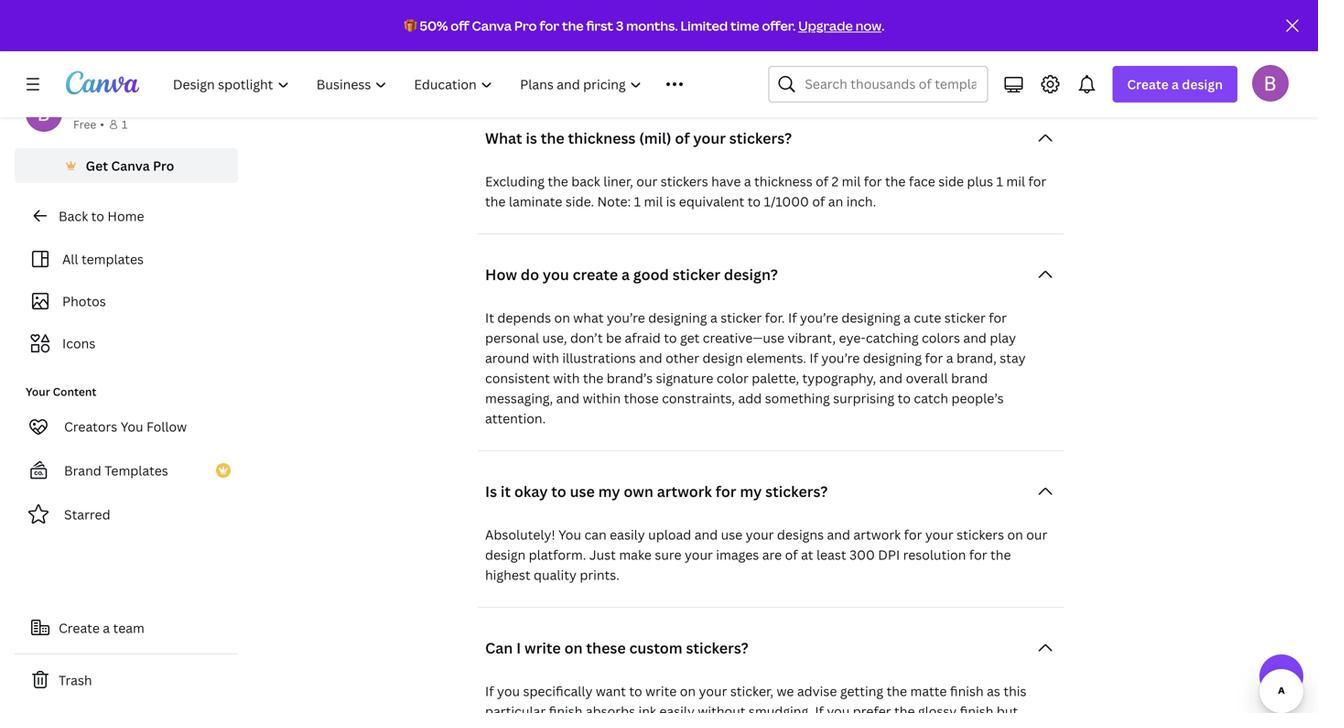Task type: locate. For each thing, give the bounding box(es) containing it.
my left own
[[598, 482, 620, 501]]

your inside if you specifically want to write on your sticker, we advise getting the matte finish as this particular finish absorbs ink easily without smudging. if you prefer the glossy finish bu
[[699, 683, 727, 700]]

design
[[1182, 76, 1223, 93], [703, 349, 743, 367], [485, 546, 526, 564]]

design up highest on the left bottom of the page
[[485, 546, 526, 564]]

thickness up back
[[568, 128, 636, 148]]

you inside absolutely! you can easily upload and use your designs and artwork for your stickers on our design platform. just make sure your images are of at least 300 dpi resolution for the highest quality prints.
[[559, 526, 581, 543]]

you up particular
[[497, 683, 520, 700]]

if
[[788, 309, 797, 326], [810, 349, 819, 367], [485, 683, 494, 700], [815, 703, 824, 713]]

stickers? up sticker,
[[686, 638, 749, 658]]

of inside absolutely! you can easily upload and use your designs and artwork for your stickers on our design platform. just make sure your images are of at least 300 dpi resolution for the highest quality prints.
[[785, 546, 798, 564]]

1 vertical spatial easily
[[660, 703, 695, 713]]

pro up back to home link
[[153, 157, 174, 174]]

•
[[100, 117, 104, 132]]

of inside dropdown button
[[675, 128, 690, 148]]

you for creators
[[121, 418, 143, 435]]

is inside excluding the back liner, our stickers have a thickness of 2 mil for the face side plus 1 mil for the laminate side. note: 1 mil is equivalent to 1/1000 of an inch.
[[666, 193, 676, 210]]

0 horizontal spatial artwork
[[657, 482, 712, 501]]

your
[[693, 128, 726, 148], [746, 526, 774, 543], [926, 526, 954, 543], [685, 546, 713, 564], [699, 683, 727, 700]]

with down use,
[[533, 349, 559, 367]]

design inside it depends on what you're designing a sticker for. if you're designing a cute sticker for personal use, don't be afraid to get creative—use vibrant, eye-catching colors and play around with illustrations and other design elements. if you're designing for a brand, stay consistent with the brand's signature color palette, typography, and overall brand messaging, and within those constraints, add something surprising to catch people's attention.
[[703, 349, 743, 367]]

design up color
[[703, 349, 743, 367]]

to right "back"
[[91, 207, 104, 225]]

icons link
[[26, 326, 227, 361]]

stickers? up excluding the back liner, our stickers have a thickness of 2 mil for the face side plus 1 mil for the laminate side. note: 1 mil is equivalent to 1/1000 of an inch.
[[730, 128, 792, 148]]

side.
[[566, 193, 594, 210]]

2 horizontal spatial mil
[[1007, 173, 1026, 190]]

1 horizontal spatial design
[[703, 349, 743, 367]]

use inside absolutely! you can easily upload and use your designs and artwork for your stickers on our design platform. just make sure your images are of at least 300 dpi resolution for the highest quality prints.
[[721, 526, 743, 543]]

you up the platform.
[[559, 526, 581, 543]]

artwork inside absolutely! you can easily upload and use your designs and artwork for your stickers on our design platform. just make sure your images are of at least 300 dpi resolution for the highest quality prints.
[[854, 526, 901, 543]]

specifically
[[523, 683, 593, 700]]

1 vertical spatial with
[[553, 369, 580, 387]]

1 horizontal spatial use
[[721, 526, 743, 543]]

for up images in the bottom right of the page
[[716, 482, 737, 501]]

your up have
[[693, 128, 726, 148]]

within
[[583, 390, 621, 407]]

what
[[573, 309, 604, 326]]

0 horizontal spatial my
[[598, 482, 620, 501]]

finish down specifically
[[549, 703, 583, 713]]

mil
[[842, 173, 861, 190], [1007, 173, 1026, 190], [644, 193, 663, 210]]

getting
[[840, 683, 884, 700]]

all templates
[[62, 250, 144, 268]]

write up the ink
[[646, 683, 677, 700]]

on inside it depends on what you're designing a sticker for. if you're designing a cute sticker for personal use, don't be afraid to get creative—use vibrant, eye-catching colors and play around with illustrations and other design elements. if you're designing for a brand, stay consistent with the brand's signature color palette, typography, and overall brand messaging, and within those constraints, add something surprising to catch people's attention.
[[554, 309, 570, 326]]

1 horizontal spatial 1
[[634, 193, 641, 210]]

team
[[113, 619, 145, 637]]

0 vertical spatial you
[[543, 265, 569, 284]]

1/1000
[[764, 193, 809, 210]]

1 horizontal spatial stickers
[[957, 526, 1005, 543]]

other
[[666, 349, 700, 367]]

0 vertical spatial use
[[570, 482, 595, 501]]

you down advise
[[827, 703, 850, 713]]

pro right off
[[514, 17, 537, 34]]

sticker
[[673, 265, 721, 284], [721, 309, 762, 326], [945, 309, 986, 326]]

be
[[606, 329, 622, 347]]

templates
[[105, 462, 168, 479]]

1 right plus
[[997, 173, 1004, 190]]

stickers up resolution
[[957, 526, 1005, 543]]

sticker right good
[[673, 265, 721, 284]]

pro inside button
[[153, 157, 174, 174]]

starred
[[64, 506, 110, 523]]

2 horizontal spatial design
[[1182, 76, 1223, 93]]

for up play
[[989, 309, 1007, 326]]

1 right note:
[[634, 193, 641, 210]]

and left within
[[556, 390, 580, 407]]

creative—use
[[703, 329, 785, 347]]

1 horizontal spatial you
[[543, 265, 569, 284]]

how do you create a good sticker design?
[[485, 265, 778, 284]]

ink
[[639, 703, 656, 713]]

0 vertical spatial thickness
[[568, 128, 636, 148]]

to inside dropdown button
[[551, 482, 567, 501]]

1 horizontal spatial write
[[646, 683, 677, 700]]

to
[[748, 193, 761, 210], [91, 207, 104, 225], [664, 329, 677, 347], [898, 390, 911, 407], [551, 482, 567, 501], [629, 683, 642, 700]]

the left first
[[562, 17, 584, 34]]

elements.
[[746, 349, 807, 367]]

1 vertical spatial create
[[59, 619, 100, 637]]

on inside absolutely! you can easily upload and use your designs and artwork for your stickers on our design platform. just make sure your images are of at least 300 dpi resolution for the highest quality prints.
[[1008, 526, 1024, 543]]

canva right off
[[472, 17, 512, 34]]

asked
[[737, 50, 822, 90]]

designs
[[777, 526, 824, 543]]

your right sure
[[685, 546, 713, 564]]

upgrade now button
[[799, 17, 882, 34]]

1 vertical spatial our
[[1027, 526, 1048, 543]]

1 vertical spatial is
[[666, 193, 676, 210]]

if up particular
[[485, 683, 494, 700]]

stickers? inside "dropdown button"
[[686, 638, 749, 658]]

on inside if you specifically want to write on your sticker, we advise getting the matte finish as this particular finish absorbs ink easily without smudging. if you prefer the glossy finish bu
[[680, 683, 696, 700]]

create for create a design
[[1128, 76, 1169, 93]]

0 horizontal spatial canva
[[111, 157, 150, 174]]

write inside if you specifically want to write on your sticker, we advise getting the matte finish as this particular finish absorbs ink easily without smudging. if you prefer the glossy finish bu
[[646, 683, 677, 700]]

sure
[[655, 546, 682, 564]]

good
[[633, 265, 669, 284]]

matte
[[911, 683, 947, 700]]

create inside dropdown button
[[1128, 76, 1169, 93]]

2 horizontal spatial 1
[[997, 173, 1004, 190]]

color
[[717, 369, 749, 387]]

of right (mil)
[[675, 128, 690, 148]]

stickers inside excluding the back liner, our stickers have a thickness of 2 mil for the face side plus 1 mil for the laminate side. note: 1 mil is equivalent to 1/1000 of an inch.
[[661, 173, 708, 190]]

plus
[[967, 173, 994, 190]]

None search field
[[769, 66, 988, 103]]

0 vertical spatial pro
[[514, 17, 537, 34]]

0 horizontal spatial write
[[525, 638, 561, 658]]

mil right plus
[[1007, 173, 1026, 190]]

stickers up equivalent
[[661, 173, 708, 190]]

1 horizontal spatial artwork
[[854, 526, 901, 543]]

and right upload
[[695, 526, 718, 543]]

2 horizontal spatial you
[[827, 703, 850, 713]]

of left 2
[[816, 173, 829, 190]]

of left the at
[[785, 546, 798, 564]]

typography,
[[803, 369, 877, 387]]

0 vertical spatial write
[[525, 638, 561, 658]]

1 horizontal spatial mil
[[842, 173, 861, 190]]

1 vertical spatial pro
[[153, 157, 174, 174]]

palette,
[[752, 369, 799, 387]]

canva right the get
[[111, 157, 150, 174]]

0 horizontal spatial our
[[637, 173, 658, 190]]

absorbs
[[586, 703, 636, 713]]

1 vertical spatial canva
[[111, 157, 150, 174]]

create inside button
[[59, 619, 100, 637]]

1 horizontal spatial our
[[1027, 526, 1048, 543]]

0 vertical spatial design
[[1182, 76, 1223, 93]]

0 horizontal spatial use
[[570, 482, 595, 501]]

personal
[[485, 329, 539, 347]]

1 horizontal spatial you
[[559, 526, 581, 543]]

1 vertical spatial thickness
[[755, 173, 813, 190]]

is right what on the top left
[[526, 128, 537, 148]]

mil right 2
[[842, 173, 861, 190]]

brand's
[[607, 369, 653, 387]]

easily right the ink
[[660, 703, 695, 713]]

0 vertical spatial easily
[[610, 526, 645, 543]]

own
[[624, 482, 654, 501]]

you right do
[[543, 265, 569, 284]]

catch
[[914, 390, 949, 407]]

use up images in the bottom right of the page
[[721, 526, 743, 543]]

our
[[637, 173, 658, 190], [1027, 526, 1048, 543]]

quality
[[534, 566, 577, 584]]

stickers? up designs
[[766, 482, 828, 501]]

make
[[619, 546, 652, 564]]

1 horizontal spatial is
[[666, 193, 676, 210]]

as
[[987, 683, 1001, 700]]

frequently asked questions
[[571, 50, 971, 90]]

0 horizontal spatial stickers
[[661, 173, 708, 190]]

0 vertical spatial canva
[[472, 17, 512, 34]]

my up images in the bottom right of the page
[[740, 482, 762, 501]]

top level navigation element
[[161, 66, 725, 103], [161, 66, 725, 103]]

and up "brand,"
[[964, 329, 987, 347]]

your up without at the bottom right
[[699, 683, 727, 700]]

is left equivalent
[[666, 193, 676, 210]]

face
[[909, 173, 936, 190]]

a
[[1172, 76, 1179, 93], [744, 173, 751, 190], [622, 265, 630, 284], [711, 309, 718, 326], [904, 309, 911, 326], [947, 349, 954, 367], [103, 619, 110, 637]]

0 horizontal spatial 1
[[122, 117, 128, 132]]

1
[[122, 117, 128, 132], [997, 173, 1004, 190], [634, 193, 641, 210]]

note:
[[597, 193, 631, 210]]

absolutely! you can easily upload and use your designs and artwork for your stickers on our design platform. just make sure your images are of at least 300 dpi resolution for the highest quality prints.
[[485, 526, 1048, 584]]

1 vertical spatial design
[[703, 349, 743, 367]]

write right i
[[525, 638, 561, 658]]

play
[[990, 329, 1016, 347]]

1 vertical spatial artwork
[[854, 526, 901, 543]]

with down illustrations
[[553, 369, 580, 387]]

templates
[[81, 250, 144, 268]]

1 my from the left
[[598, 482, 620, 501]]

the right what on the top left
[[541, 128, 565, 148]]

0 horizontal spatial create
[[59, 619, 100, 637]]

artwork up dpi
[[854, 526, 901, 543]]

artwork up upload
[[657, 482, 712, 501]]

1 horizontal spatial my
[[740, 482, 762, 501]]

easily up make at the bottom of page
[[610, 526, 645, 543]]

you inside dropdown button
[[543, 265, 569, 284]]

0 vertical spatial artwork
[[657, 482, 712, 501]]

stickers?
[[730, 128, 792, 148], [766, 482, 828, 501], [686, 638, 749, 658]]

0 horizontal spatial mil
[[644, 193, 663, 210]]

0 horizontal spatial easily
[[610, 526, 645, 543]]

the up 'prefer'
[[887, 683, 907, 700]]

2 vertical spatial stickers?
[[686, 638, 749, 658]]

1 right •
[[122, 117, 128, 132]]

the down matte
[[895, 703, 915, 713]]

2 vertical spatial design
[[485, 546, 526, 564]]

you're up be
[[607, 309, 645, 326]]

an
[[828, 193, 844, 210]]

(mil)
[[639, 128, 672, 148]]

0 horizontal spatial is
[[526, 128, 537, 148]]

my
[[598, 482, 620, 501], [740, 482, 762, 501]]

use up the can
[[570, 482, 595, 501]]

0 vertical spatial our
[[637, 173, 658, 190]]

a inside button
[[103, 619, 110, 637]]

0 vertical spatial you
[[121, 418, 143, 435]]

designing up the eye-
[[842, 309, 901, 326]]

all
[[62, 250, 78, 268]]

and
[[964, 329, 987, 347], [639, 349, 663, 367], [880, 369, 903, 387], [556, 390, 580, 407], [695, 526, 718, 543], [827, 526, 851, 543]]

create a team button
[[15, 610, 238, 646]]

you inside the creators you follow link
[[121, 418, 143, 435]]

of left an
[[812, 193, 825, 210]]

the down excluding
[[485, 193, 506, 210]]

1 vertical spatial you
[[559, 526, 581, 543]]

thickness up 1/1000
[[755, 173, 813, 190]]

1 horizontal spatial create
[[1128, 76, 1169, 93]]

to left 1/1000
[[748, 193, 761, 210]]

0 horizontal spatial pro
[[153, 157, 174, 174]]

0 horizontal spatial you
[[121, 418, 143, 435]]

attention.
[[485, 410, 546, 427]]

stickers inside absolutely! you can easily upload and use your designs and artwork for your stickers on our design platform. just make sure your images are of at least 300 dpi resolution for the highest quality prints.
[[957, 526, 1005, 543]]

the down illustrations
[[583, 369, 604, 387]]

mil right note:
[[644, 193, 663, 210]]

0 vertical spatial create
[[1128, 76, 1169, 93]]

design left bob builder image
[[1182, 76, 1223, 93]]

to right the okay on the bottom left of page
[[551, 482, 567, 501]]

1 vertical spatial 1
[[997, 173, 1004, 190]]

you left follow
[[121, 418, 143, 435]]

1 vertical spatial write
[[646, 683, 677, 700]]

0 horizontal spatial thickness
[[568, 128, 636, 148]]

sticker up creative—use
[[721, 309, 762, 326]]

time
[[731, 17, 760, 34]]

if down vibrant,
[[810, 349, 819, 367]]

brand templates
[[64, 462, 168, 479]]

constraints,
[[662, 390, 735, 407]]

to up the ink
[[629, 683, 642, 700]]

okay
[[514, 482, 548, 501]]

1 horizontal spatial canva
[[472, 17, 512, 34]]

0 horizontal spatial design
[[485, 546, 526, 564]]

1 vertical spatial you
[[497, 683, 520, 700]]

prefer
[[853, 703, 891, 713]]

you're up vibrant,
[[800, 309, 839, 326]]

our inside excluding the back liner, our stickers have a thickness of 2 mil for the face side plus 1 mil for the laminate side. note: 1 mil is equivalent to 1/1000 of an inch.
[[637, 173, 658, 190]]

use,
[[543, 329, 567, 347]]

1 horizontal spatial easily
[[660, 703, 695, 713]]

content
[[53, 384, 96, 399]]

0 vertical spatial 1
[[122, 117, 128, 132]]

thickness
[[568, 128, 636, 148], [755, 173, 813, 190]]

1 vertical spatial stickers
[[957, 526, 1005, 543]]

the right resolution
[[991, 546, 1011, 564]]

design inside absolutely! you can easily upload and use your designs and artwork for your stickers on our design platform. just make sure your images are of at least 300 dpi resolution for the highest quality prints.
[[485, 546, 526, 564]]

1 vertical spatial use
[[721, 526, 743, 543]]

people's
[[952, 390, 1004, 407]]

0 vertical spatial is
[[526, 128, 537, 148]]

0 vertical spatial stickers
[[661, 173, 708, 190]]

for inside dropdown button
[[716, 482, 737, 501]]

back to home
[[59, 207, 144, 225]]

and up "surprising"
[[880, 369, 903, 387]]

platform.
[[529, 546, 586, 564]]

your up resolution
[[926, 526, 954, 543]]

1 horizontal spatial thickness
[[755, 173, 813, 190]]

offer.
[[762, 17, 796, 34]]

dpi
[[878, 546, 900, 564]]

2 my from the left
[[740, 482, 762, 501]]

create for create a team
[[59, 619, 100, 637]]

easily
[[610, 526, 645, 543], [660, 703, 695, 713]]

1 vertical spatial stickers?
[[766, 482, 828, 501]]



Task type: vqa. For each thing, say whether or not it's contained in the screenshot.
left "is"
yes



Task type: describe. For each thing, give the bounding box(es) containing it.
1 horizontal spatial pro
[[514, 17, 537, 34]]

back
[[572, 173, 601, 190]]

300
[[850, 546, 875, 564]]

to left get at the top of page
[[664, 329, 677, 347]]

just
[[590, 546, 616, 564]]

designing down catching
[[863, 349, 922, 367]]

prints.
[[580, 566, 620, 584]]

liner,
[[604, 173, 634, 190]]

for left first
[[540, 17, 560, 34]]

.
[[882, 17, 885, 34]]

it depends on what you're designing a sticker for. if you're designing a cute sticker for personal use, don't be afraid to get creative—use vibrant, eye-catching colors and play around with illustrations and other design elements. if you're designing for a brand, stay consistent with the brand's signature color palette, typography, and overall brand messaging, and within those constraints, add something surprising to catch people's attention.
[[485, 309, 1026, 427]]

afraid
[[625, 329, 661, 347]]

bob builder image
[[1253, 65, 1289, 101]]

free •
[[73, 117, 104, 132]]

the inside dropdown button
[[541, 128, 565, 148]]

this
[[1004, 683, 1027, 700]]

what
[[485, 128, 522, 148]]

for down the colors
[[925, 349, 943, 367]]

at
[[801, 546, 814, 564]]

is inside dropdown button
[[526, 128, 537, 148]]

easily inside absolutely! you can easily upload and use your designs and artwork for your stickers on our design platform. just make sure your images are of at least 300 dpi resolution for the highest quality prints.
[[610, 526, 645, 543]]

we
[[777, 683, 794, 700]]

and down afraid
[[639, 349, 663, 367]]

0 vertical spatial stickers?
[[730, 128, 792, 148]]

write inside can i write on these custom stickers? "dropdown button"
[[525, 638, 561, 658]]

eye-
[[839, 329, 866, 347]]

if down advise
[[815, 703, 824, 713]]

what is the thickness (mil) of your stickers?
[[485, 128, 792, 148]]

🎁 50% off canva pro for the first 3 months. limited time offer. upgrade now .
[[404, 17, 885, 34]]

brand
[[64, 462, 101, 479]]

is it okay to use my own artwork for my stickers? button
[[478, 473, 1064, 510]]

0 vertical spatial with
[[533, 349, 559, 367]]

equivalent
[[679, 193, 745, 210]]

can i write on these custom stickers? button
[[478, 630, 1064, 667]]

finish down "as"
[[960, 703, 994, 713]]

if right for.
[[788, 309, 797, 326]]

starred link
[[15, 496, 238, 533]]

highest
[[485, 566, 531, 584]]

now
[[856, 17, 882, 34]]

on inside "dropdown button"
[[565, 638, 583, 658]]

a inside excluding the back liner, our stickers have a thickness of 2 mil for the face side plus 1 mil for the laminate side. note: 1 mil is equivalent to 1/1000 of an inch.
[[744, 173, 751, 190]]

get canva pro
[[86, 157, 174, 174]]

glossy
[[918, 703, 957, 713]]

2 vertical spatial 1
[[634, 193, 641, 210]]

the left face
[[885, 173, 906, 190]]

back to home link
[[15, 198, 238, 234]]

creators you follow link
[[15, 408, 238, 445]]

🎁
[[404, 17, 417, 34]]

all templates link
[[26, 242, 227, 277]]

for.
[[765, 309, 785, 326]]

and up least
[[827, 526, 851, 543]]

create a team
[[59, 619, 145, 637]]

if you specifically want to write on your sticker, we advise getting the matte finish as this particular finish absorbs ink easily without smudging. if you prefer the glossy finish bu
[[485, 683, 1030, 713]]

is it okay to use my own artwork for my stickers?
[[485, 482, 828, 501]]

what is the thickness (mil) of your stickers? button
[[478, 120, 1064, 157]]

stay
[[1000, 349, 1026, 367]]

creators
[[64, 418, 117, 435]]

use inside dropdown button
[[570, 482, 595, 501]]

design inside dropdown button
[[1182, 76, 1223, 93]]

images
[[716, 546, 759, 564]]

to inside excluding the back liner, our stickers have a thickness of 2 mil for the face side plus 1 mil for the laminate side. note: 1 mil is equivalent to 1/1000 of an inch.
[[748, 193, 761, 210]]

overall
[[906, 369, 948, 387]]

for right plus
[[1029, 173, 1047, 190]]

photos
[[62, 293, 106, 310]]

for right resolution
[[970, 546, 988, 564]]

questions
[[828, 50, 971, 90]]

your
[[26, 384, 50, 399]]

upgrade
[[799, 17, 853, 34]]

surprising
[[833, 390, 895, 407]]

cute
[[914, 309, 942, 326]]

your inside dropdown button
[[693, 128, 726, 148]]

thickness inside dropdown button
[[568, 128, 636, 148]]

thickness inside excluding the back liner, our stickers have a thickness of 2 mil for the face side plus 1 mil for the laminate side. note: 1 mil is equivalent to 1/1000 of an inch.
[[755, 173, 813, 190]]

off
[[451, 17, 469, 34]]

it
[[501, 482, 511, 501]]

design?
[[724, 265, 778, 284]]

finish left "as"
[[950, 683, 984, 700]]

are
[[762, 546, 782, 564]]

brand,
[[957, 349, 997, 367]]

without
[[698, 703, 746, 713]]

your up are
[[746, 526, 774, 543]]

get
[[680, 329, 700, 347]]

creators you follow
[[64, 418, 187, 435]]

limited
[[681, 17, 728, 34]]

brand templates link
[[15, 452, 238, 489]]

you for absolutely!
[[559, 526, 581, 543]]

messaging,
[[485, 390, 553, 407]]

2 vertical spatial you
[[827, 703, 850, 713]]

create a design
[[1128, 76, 1223, 93]]

to inside if you specifically want to write on your sticker, we advise getting the matte finish as this particular finish absorbs ink easily without smudging. if you prefer the glossy finish bu
[[629, 683, 642, 700]]

depends
[[498, 309, 551, 326]]

can i write on these custom stickers?
[[485, 638, 749, 658]]

the inside it depends on what you're designing a sticker for. if you're designing a cute sticker for personal use, don't be afraid to get creative—use vibrant, eye-catching colors and play around with illustrations and other design elements. if you're designing for a brand, stay consistent with the brand's signature color palette, typography, and overall brand messaging, and within those constraints, add something surprising to catch people's attention.
[[583, 369, 604, 387]]

create a design button
[[1113, 66, 1238, 103]]

Search search field
[[805, 67, 976, 102]]

for up inch.
[[864, 173, 882, 190]]

back
[[59, 207, 88, 225]]

resolution
[[903, 546, 966, 564]]

for up resolution
[[904, 526, 922, 543]]

is
[[485, 482, 497, 501]]

upload
[[648, 526, 692, 543]]

artwork inside the 'is it okay to use my own artwork for my stickers?' dropdown button
[[657, 482, 712, 501]]

get
[[86, 157, 108, 174]]

can
[[485, 638, 513, 658]]

catching
[[866, 329, 919, 347]]

our inside absolutely! you can easily upload and use your designs and artwork for your stickers on our design platform. just make sure your images are of at least 300 dpi resolution for the highest quality prints.
[[1027, 526, 1048, 543]]

frequently
[[571, 50, 731, 90]]

particular
[[485, 703, 546, 713]]

signature
[[656, 369, 714, 387]]

sticker up the colors
[[945, 309, 986, 326]]

designing up get at the top of page
[[648, 309, 707, 326]]

easily inside if you specifically want to write on your sticker, we advise getting the matte finish as this particular finish absorbs ink easily without smudging. if you prefer the glossy finish bu
[[660, 703, 695, 713]]

0 horizontal spatial you
[[497, 683, 520, 700]]

sticker inside dropdown button
[[673, 265, 721, 284]]

those
[[624, 390, 659, 407]]

2
[[832, 173, 839, 190]]

the inside absolutely! you can easily upload and use your designs and artwork for your stickers on our design platform. just make sure your images are of at least 300 dpi resolution for the highest quality prints.
[[991, 546, 1011, 564]]

to left catch
[[898, 390, 911, 407]]

you're up "typography,"
[[822, 349, 860, 367]]

can
[[585, 526, 607, 543]]

the left back
[[548, 173, 568, 190]]

laminate
[[509, 193, 563, 210]]

canva inside get canva pro button
[[111, 157, 150, 174]]

how
[[485, 265, 517, 284]]

trash link
[[15, 662, 238, 699]]



